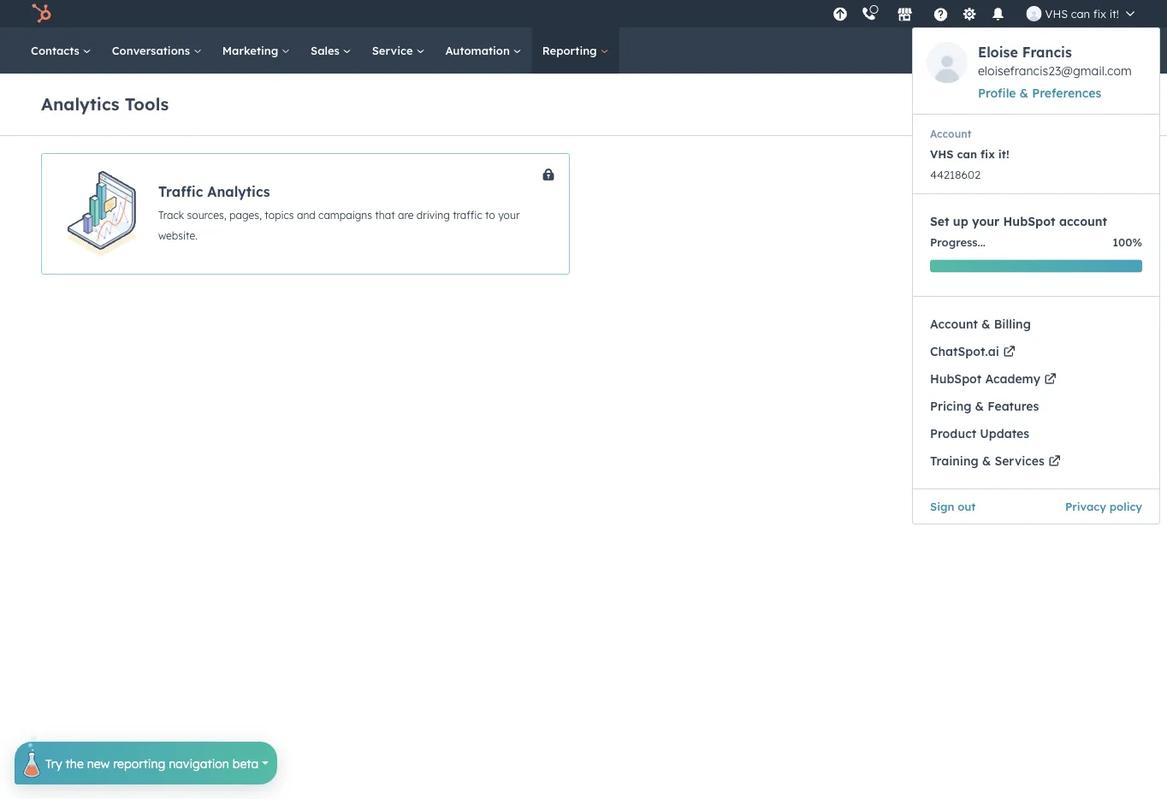 Task type: describe. For each thing, give the bounding box(es) containing it.
conversations link
[[102, 27, 212, 74]]

contacts link
[[21, 27, 102, 74]]

your inside vhs can fix it! menu
[[972, 214, 1000, 229]]

set up your hubspot account
[[930, 214, 1108, 229]]

eloise francis menu item
[[912, 0, 1161, 525]]

training
[[930, 454, 979, 469]]

marketplaces button
[[887, 0, 923, 27]]

pricing & features
[[930, 399, 1039, 414]]

upgrade image
[[833, 7, 848, 23]]

privacy policy link
[[1065, 496, 1143, 517]]

link opens in a new window image for chatspot.ai
[[1004, 346, 1015, 357]]

tools
[[125, 93, 169, 114]]

account & billing link
[[913, 311, 1160, 338]]

sign out
[[930, 499, 976, 514]]

pages,
[[229, 209, 262, 222]]

set
[[930, 214, 950, 229]]

campaigns
[[318, 209, 372, 222]]

services
[[995, 454, 1045, 469]]

notifications button
[[984, 0, 1013, 27]]

traffic
[[453, 209, 482, 222]]

help image
[[933, 8, 949, 23]]

& for features
[[975, 399, 984, 414]]

are
[[398, 209, 414, 222]]

vhs
[[1045, 6, 1068, 21]]

account
[[930, 317, 978, 332]]

link opens in a new window image
[[1049, 455, 1060, 466]]

and
[[297, 209, 316, 222]]

& inside eloise francis eloisefrancis23@gmail.com profile & preferences
[[1020, 86, 1029, 101]]

1 vertical spatial hubspot
[[930, 371, 982, 386]]

navigation
[[169, 756, 229, 771]]

it!
[[1110, 6, 1119, 21]]

sales
[[311, 43, 343, 57]]

link opens in a new window image for hubspot academy
[[1045, 373, 1056, 384]]

the
[[66, 756, 84, 771]]

beta
[[233, 756, 259, 771]]

settings image
[[962, 7, 977, 23]]

francis
[[1023, 44, 1072, 61]]

vhs can fix it!
[[1045, 6, 1119, 21]]

policy
[[1110, 499, 1143, 514]]

profile
[[978, 86, 1016, 101]]

pricing
[[930, 399, 972, 414]]

eloise francis image inside vhs can fix it! menu
[[927, 42, 968, 83]]

sources,
[[187, 209, 226, 222]]

to
[[485, 209, 495, 222]]

hubspot image
[[31, 3, 51, 24]]

your inside traffic analytics track sources, pages, topics and campaigns that are driving traffic to your website.
[[498, 209, 520, 222]]

academy
[[985, 371, 1041, 386]]

account
[[1059, 214, 1108, 229]]

sales link
[[300, 27, 362, 74]]

try the new reporting navigation beta
[[45, 756, 259, 771]]

reporting link
[[532, 27, 619, 74]]

eloisefrancis23@gmail.com
[[978, 63, 1132, 78]]

vhs can fix it! menu
[[912, 27, 1161, 525]]

topics
[[265, 209, 294, 222]]



Task type: vqa. For each thing, say whether or not it's contained in the screenshot.
Close icon
no



Task type: locate. For each thing, give the bounding box(es) containing it.
marketing
[[222, 43, 282, 57]]

eloise francis image inside vhs can fix it! popup button
[[1027, 6, 1042, 21]]

analytics
[[41, 93, 119, 114], [207, 183, 270, 200]]

try
[[45, 756, 62, 771]]

settings link
[[959, 5, 980, 23]]

pricing & features link
[[913, 393, 1160, 420]]

account & billing
[[930, 317, 1031, 332]]

calling icon image
[[861, 7, 877, 22]]

& right profile
[[1020, 86, 1029, 101]]

Search HubSpot search field
[[927, 36, 1137, 65]]

website.
[[158, 229, 198, 242]]

hubspot link
[[21, 3, 64, 24]]

updates
[[980, 426, 1030, 441]]

vhs can fix it! button
[[1016, 0, 1145, 27]]

traffic analytics track sources, pages, topics and campaigns that are driving traffic to your website.
[[158, 183, 520, 242]]

&
[[1020, 86, 1029, 101], [982, 317, 991, 332], [975, 399, 984, 414], [982, 454, 991, 469]]

fix
[[1094, 6, 1107, 21]]

upgrade link
[[830, 5, 851, 23]]

& up product updates
[[975, 399, 984, 414]]

hubspot left account
[[1004, 214, 1056, 229]]

1 horizontal spatial eloise francis image
[[1027, 6, 1042, 21]]

reporting
[[542, 43, 600, 57]]

analytics up pages,
[[207, 183, 270, 200]]

0 vertical spatial analytics
[[41, 93, 119, 114]]

1 vertical spatial eloise francis image
[[927, 42, 968, 83]]

0 horizontal spatial analytics
[[41, 93, 119, 114]]

billing
[[994, 317, 1031, 332]]

hubspot
[[1004, 214, 1056, 229], [930, 371, 982, 386]]

marketplaces image
[[897, 8, 913, 23]]

eloise
[[978, 44, 1018, 61]]

100%
[[1113, 235, 1143, 249]]

product updates link
[[913, 420, 1160, 448]]

1 horizontal spatial link opens in a new window image
[[1045, 373, 1056, 384]]

hubspot academy
[[930, 371, 1041, 386]]

eloise francis image left vhs
[[1027, 6, 1042, 21]]

& for services
[[982, 454, 991, 469]]

privacy policy
[[1065, 499, 1143, 514]]

1 horizontal spatial analytics
[[207, 183, 270, 200]]

automation
[[445, 43, 513, 57]]

chatspot.ai
[[930, 344, 1000, 359]]

try the new reporting navigation beta button
[[15, 735, 277, 785]]

0 horizontal spatial eloise francis image
[[927, 42, 968, 83]]

sign out link
[[930, 496, 976, 517]]

none checkbox containing traffic analytics
[[41, 153, 570, 275]]

hubspot up pricing
[[930, 371, 982, 386]]

service link
[[362, 27, 435, 74]]

your
[[498, 209, 520, 222], [972, 214, 1000, 229]]

1 horizontal spatial hubspot
[[1004, 214, 1056, 229]]

preferences
[[1032, 86, 1102, 101]]

help button
[[927, 0, 956, 27]]

0 vertical spatial hubspot
[[1004, 214, 1056, 229]]

0 horizontal spatial hubspot
[[930, 371, 982, 386]]

track
[[158, 209, 184, 222]]

analytics tools
[[41, 93, 169, 114]]

analytics inside traffic analytics track sources, pages, topics and campaigns that are driving traffic to your website.
[[207, 183, 270, 200]]

product updates
[[930, 426, 1030, 441]]

sign
[[930, 499, 955, 514]]

& for billing
[[982, 317, 991, 332]]

link opens in a new window image down the billing
[[1004, 346, 1015, 357]]

& left the billing
[[982, 317, 991, 332]]

can
[[1071, 6, 1090, 21]]

link opens in a new window image
[[1004, 346, 1015, 357], [1045, 373, 1056, 384]]

None checkbox
[[41, 153, 570, 275]]

1 vertical spatial analytics
[[207, 183, 270, 200]]

0 vertical spatial link opens in a new window image
[[1004, 346, 1015, 357]]

1 vertical spatial link opens in a new window image
[[1045, 373, 1056, 384]]

analytics down contacts link
[[41, 93, 119, 114]]

driving
[[417, 209, 450, 222]]

0 horizontal spatial your
[[498, 209, 520, 222]]

your right to
[[498, 209, 520, 222]]

& down product updates
[[982, 454, 991, 469]]

link opens in a new window image up pricing & features link
[[1045, 373, 1056, 384]]

traffic
[[158, 183, 203, 200]]

calling icon button
[[855, 2, 884, 25]]

reporting
[[113, 756, 165, 771]]

0 vertical spatial eloise francis image
[[1027, 6, 1042, 21]]

training & services
[[930, 454, 1045, 469]]

progress...
[[930, 235, 986, 249]]

out
[[958, 499, 976, 514]]

contacts
[[31, 43, 83, 57]]

marketing link
[[212, 27, 300, 74]]

eloise francis menu
[[828, 0, 1161, 525]]

new
[[87, 756, 110, 771]]

1 horizontal spatial your
[[972, 214, 1000, 229]]

that
[[375, 209, 395, 222]]

0 horizontal spatial link opens in a new window image
[[1004, 346, 1015, 357]]

product
[[930, 426, 977, 441]]

your right up at the right of the page
[[972, 214, 1000, 229]]

features
[[988, 399, 1039, 414]]

service
[[372, 43, 416, 57]]

automation link
[[435, 27, 532, 74]]

eloise francis image down the help icon
[[927, 42, 968, 83]]

up
[[953, 214, 969, 229]]

conversations
[[112, 43, 193, 57]]

eloise francis image
[[1027, 6, 1042, 21], [927, 42, 968, 83]]

notifications image
[[991, 8, 1006, 23]]

privacy
[[1065, 499, 1107, 514]]

eloise francis eloisefrancis23@gmail.com profile & preferences
[[978, 44, 1132, 101]]



